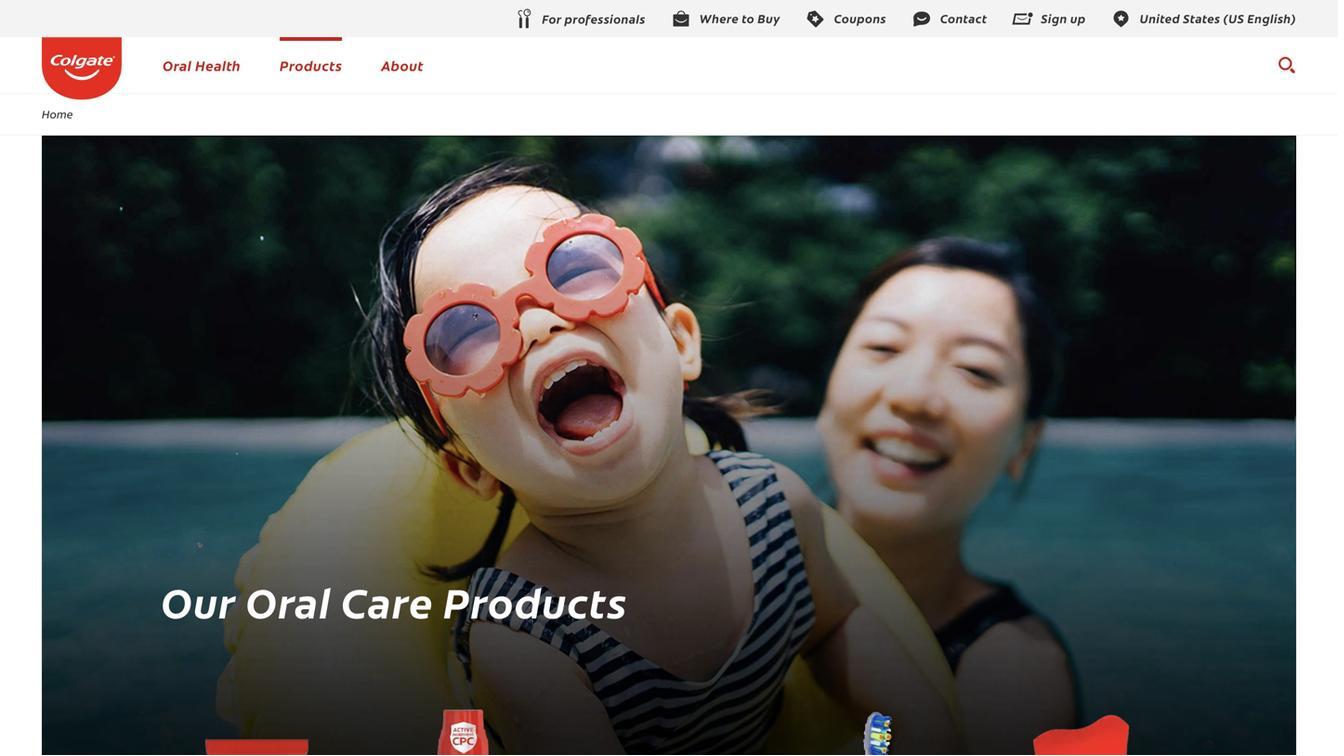 Task type: vqa. For each thing, say whether or not it's contained in the screenshot.
top THE YOU
no



Task type: describe. For each thing, give the bounding box(es) containing it.
mouthwashes & rinses image
[[387, 710, 540, 756]]

0 vertical spatial products
[[280, 55, 342, 75]]

care
[[341, 572, 434, 630]]

toothbrushes image
[[799, 710, 952, 756]]

sign up icon image
[[1012, 8, 1034, 30]]

oral care products image
[[42, 136, 1297, 756]]

1 horizontal spatial products
[[444, 572, 628, 630]]

health
[[195, 55, 241, 75]]

where to buy icon image
[[670, 8, 692, 30]]

1 horizontal spatial oral
[[246, 572, 331, 630]]

location icon image
[[1111, 8, 1133, 30]]

about
[[381, 55, 424, 75]]

whitening kits image
[[593, 710, 746, 756]]

oral health button
[[163, 55, 241, 75]]

home link
[[30, 106, 85, 121]]

coupons icon image
[[805, 8, 827, 30]]



Task type: locate. For each thing, give the bounding box(es) containing it.
1 vertical spatial oral
[[246, 572, 331, 630]]

oral right our
[[246, 572, 331, 630]]

for kids image
[[1005, 710, 1159, 756]]

oral left health
[[163, 55, 192, 75]]

1 vertical spatial products
[[444, 572, 628, 630]]

carousel slide element
[[166, 694, 1173, 756]]

0 horizontal spatial oral
[[163, 55, 192, 75]]

home
[[42, 106, 73, 121]]

oral
[[163, 55, 192, 75], [246, 572, 331, 630]]

contact icon image
[[911, 8, 933, 30]]

products button
[[280, 55, 342, 75]]

about button
[[381, 55, 424, 75]]

0 horizontal spatial products
[[280, 55, 342, 75]]

for professionals icon image
[[513, 8, 535, 31]]

our
[[161, 572, 236, 630]]

products
[[280, 55, 342, 75], [444, 572, 628, 630]]

toothpaste image
[[180, 710, 334, 756]]

oral health
[[163, 55, 241, 75]]

our oral care products
[[161, 572, 628, 630]]

None search field
[[1278, 46, 1297, 84]]

colgate® logo image
[[42, 37, 122, 100]]

0 vertical spatial oral
[[163, 55, 192, 75]]



